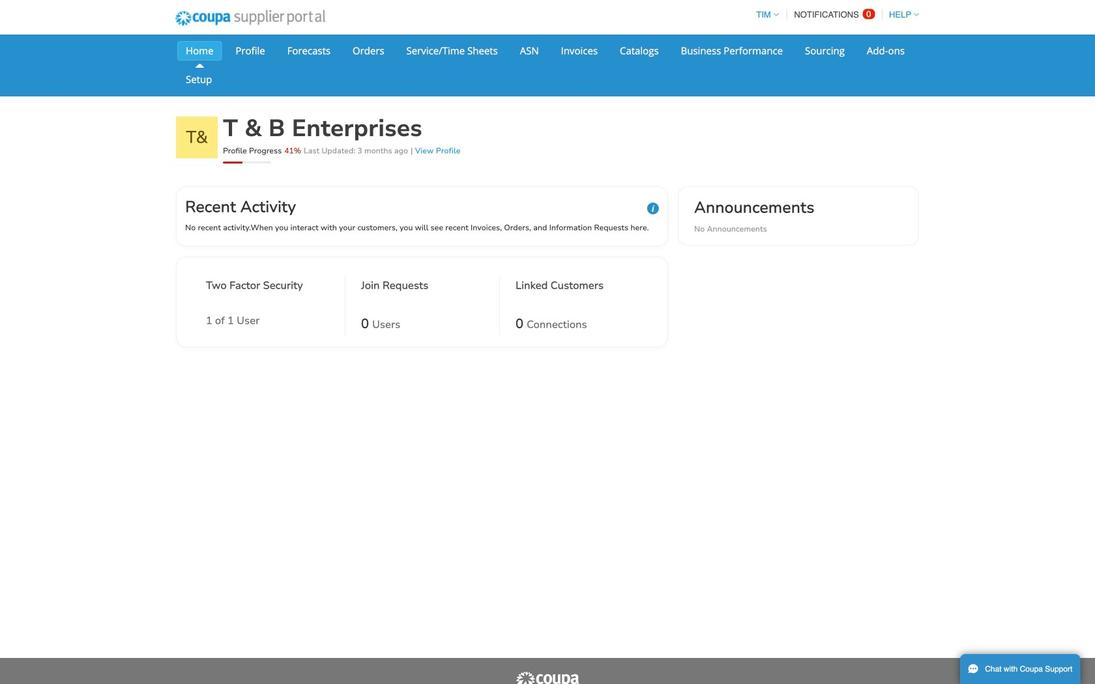 Task type: describe. For each thing, give the bounding box(es) containing it.
additional information image
[[648, 203, 660, 215]]



Task type: locate. For each thing, give the bounding box(es) containing it.
0 vertical spatial coupa supplier portal image
[[166, 2, 334, 35]]

1 horizontal spatial coupa supplier portal image
[[515, 672, 581, 685]]

navigation
[[751, 2, 920, 27]]

t& image
[[176, 117, 218, 159]]

0 horizontal spatial coupa supplier portal image
[[166, 2, 334, 35]]

1 vertical spatial coupa supplier portal image
[[515, 672, 581, 685]]

coupa supplier portal image
[[166, 2, 334, 35], [515, 672, 581, 685]]



